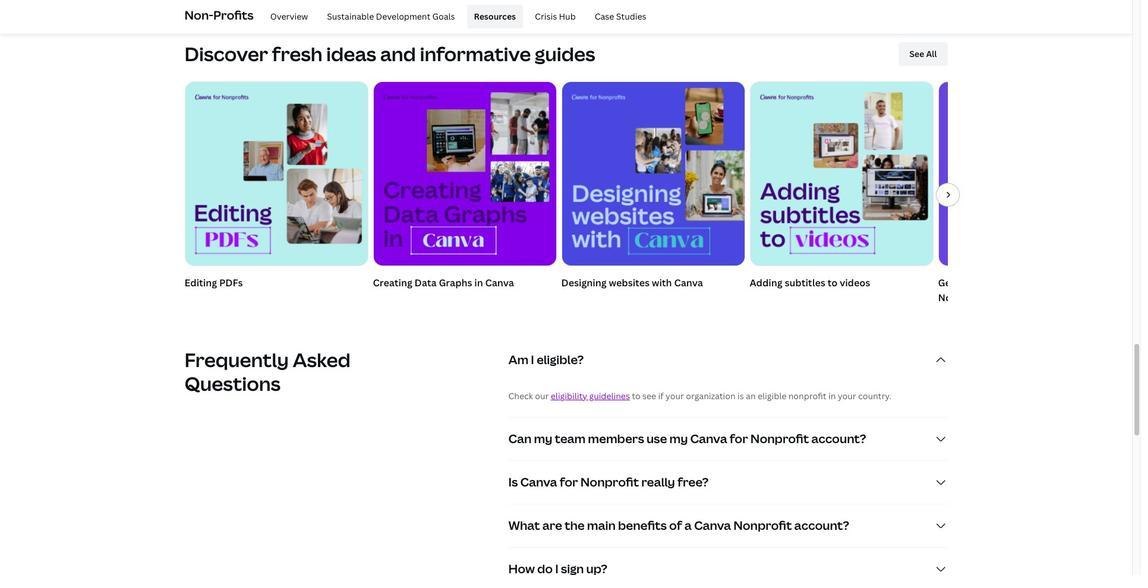 Task type: vqa. For each thing, say whether or not it's contained in the screenshot.
with to the right
yes



Task type: locate. For each thing, give the bounding box(es) containing it.
1 vertical spatial account?
[[795, 518, 850, 534]]

nonprofit for canva
[[734, 518, 792, 534]]

2 your from the left
[[838, 391, 857, 402]]

can my team members use my canva for nonprofit account?
[[509, 431, 867, 447]]

menu bar containing overview
[[258, 5, 654, 29]]

am i eligible?
[[509, 352, 584, 368]]

i
[[531, 352, 534, 368]]

account?
[[812, 431, 867, 447], [795, 518, 850, 534]]

0 vertical spatial nonprofit
[[751, 431, 809, 447]]

pdfs
[[219, 276, 243, 289]]

your
[[666, 391, 684, 402], [838, 391, 857, 402]]

videos
[[840, 276, 871, 289]]

is
[[509, 474, 518, 490]]

menu bar
[[258, 5, 654, 29]]

your right if
[[666, 391, 684, 402]]

0 horizontal spatial with
[[652, 276, 672, 289]]

1 horizontal spatial your
[[838, 391, 857, 402]]

main
[[587, 518, 616, 534]]

creating data graphs in canva
[[373, 276, 514, 289]]

what are the main benefits of a canva nonprofit account? button
[[509, 505, 948, 548]]

2 with from the left
[[1013, 276, 1033, 289]]

0 vertical spatial account?
[[812, 431, 867, 447]]

an
[[746, 391, 756, 402]]

canva right started
[[1035, 276, 1064, 289]]

nonprofit down 'members'
[[581, 474, 639, 490]]

members
[[588, 431, 644, 447]]

1 horizontal spatial with
[[1013, 276, 1033, 289]]

to left see
[[632, 391, 641, 402]]

free?
[[678, 474, 709, 490]]

goals
[[433, 11, 455, 22]]

resources
[[474, 11, 516, 22]]

discover
[[185, 41, 268, 66]]

nonprofit
[[751, 431, 809, 447], [581, 474, 639, 490], [734, 518, 792, 534]]

for
[[1066, 276, 1080, 289], [730, 431, 748, 447], [560, 474, 578, 490]]

am i eligible? button
[[509, 339, 948, 382]]

eligibility
[[551, 391, 587, 402]]

of
[[670, 518, 682, 534]]

1 horizontal spatial my
[[670, 431, 688, 447]]

0 horizontal spatial for
[[560, 474, 578, 490]]

canva right a
[[694, 518, 731, 534]]

frequently
[[185, 347, 289, 373]]

account? for what are the main benefits of a canva nonprofit account?
[[795, 518, 850, 534]]

started
[[975, 276, 1010, 289]]

nonprofit down eligible
[[751, 431, 809, 447]]

overview link
[[263, 5, 315, 29]]

to
[[828, 276, 838, 289], [632, 391, 641, 402]]

adding subtitles to videos
[[750, 276, 871, 289]]

informative
[[420, 41, 531, 66]]

2 horizontal spatial for
[[1066, 276, 1080, 289]]

guides
[[535, 41, 596, 66]]

2 vertical spatial nonprofit
[[734, 518, 792, 534]]

1 horizontal spatial to
[[828, 276, 838, 289]]

can
[[509, 431, 532, 447]]

subtitles
[[785, 276, 826, 289]]

sustainable development goals
[[327, 11, 455, 22]]

default 2 image
[[751, 82, 933, 266]]

questions
[[185, 371, 281, 397]]

to left videos
[[828, 276, 838, 289]]

check our eligibility guidelines to see if your organization is an eligible nonprofit in your country.
[[509, 391, 892, 402]]

in right graphs
[[475, 276, 483, 289]]

crisis hub
[[535, 11, 576, 22]]

non-
[[185, 7, 213, 23]]

in
[[475, 276, 483, 289], [829, 391, 836, 402]]

profits
[[213, 7, 254, 23]]

studies
[[616, 11, 647, 22]]

designing websites with canva link
[[562, 81, 745, 293]]

see
[[643, 391, 657, 402]]

0 horizontal spatial to
[[632, 391, 641, 402]]

with inside getting started with canva for nonprofits
[[1013, 276, 1033, 289]]

am
[[509, 352, 529, 368]]

our
[[535, 391, 549, 402]]

what
[[509, 518, 540, 534]]

1 vertical spatial for
[[730, 431, 748, 447]]

with right started
[[1013, 276, 1033, 289]]

case studies link
[[588, 5, 654, 29]]

designing websites with canva
[[562, 276, 703, 289]]

with
[[652, 276, 672, 289], [1013, 276, 1033, 289]]

for inside getting started with canva for nonprofits
[[1066, 276, 1080, 289]]

and
[[380, 41, 416, 66]]

in right nonprofit
[[829, 391, 836, 402]]

frequently asked questions
[[185, 347, 351, 397]]

creating
[[373, 276, 413, 289]]

editing pdfs link
[[185, 81, 368, 293]]

is
[[738, 391, 744, 402]]

canva right graphs
[[485, 276, 514, 289]]

0 vertical spatial to
[[828, 276, 838, 289]]

is canva for nonprofit really free? button
[[509, 461, 948, 504]]

0 horizontal spatial your
[[666, 391, 684, 402]]

0 horizontal spatial my
[[534, 431, 553, 447]]

canva
[[485, 276, 514, 289], [674, 276, 703, 289], [1035, 276, 1064, 289], [691, 431, 728, 447], [521, 474, 557, 490], [694, 518, 731, 534]]

my right use
[[670, 431, 688, 447]]

0 horizontal spatial in
[[475, 276, 483, 289]]

canva right the websites
[[674, 276, 703, 289]]

benefits
[[618, 518, 667, 534]]

check
[[509, 391, 533, 402]]

adding
[[750, 276, 783, 289]]

eligible
[[758, 391, 787, 402]]

with right the websites
[[652, 276, 672, 289]]

ideas
[[326, 41, 376, 66]]

nonprofit down is canva for nonprofit really free? dropdown button at the bottom of the page
[[734, 518, 792, 534]]

my right can
[[534, 431, 553, 447]]

crisis
[[535, 11, 557, 22]]

1 with from the left
[[652, 276, 672, 289]]

canva inside getting started with canva for nonprofits
[[1035, 276, 1064, 289]]

your left country.
[[838, 391, 857, 402]]

account? for can my team members use my canva for nonprofit account?
[[812, 431, 867, 447]]

asked
[[293, 347, 351, 373]]

1 vertical spatial in
[[829, 391, 836, 402]]

eligible?
[[537, 352, 584, 368]]

to inside adding subtitles to videos link
[[828, 276, 838, 289]]

1 horizontal spatial for
[[730, 431, 748, 447]]

what are the main benefits of a canva nonprofit account?
[[509, 518, 850, 534]]

0 vertical spatial for
[[1066, 276, 1080, 289]]

2 my from the left
[[670, 431, 688, 447]]



Task type: describe. For each thing, give the bounding box(es) containing it.
graphs
[[439, 276, 472, 289]]

1 my from the left
[[534, 431, 553, 447]]

nonprofits
[[939, 292, 989, 305]]

eligibility guidelines link
[[551, 391, 630, 402]]

team
[[555, 431, 586, 447]]

adding subtitles to videos link
[[750, 81, 934, 293]]

organization
[[686, 391, 736, 402]]

crisis hub link
[[528, 5, 583, 29]]

creating data graphs in canva link
[[373, 81, 557, 293]]

data
[[415, 276, 437, 289]]

sustainable development goals link
[[320, 5, 462, 29]]

can my team members use my canva for nonprofit account? button
[[509, 418, 948, 461]]

fresh
[[272, 41, 323, 66]]

0 vertical spatial in
[[475, 276, 483, 289]]

hub
[[559, 11, 576, 22]]

with for websites
[[652, 276, 672, 289]]

case
[[595, 11, 614, 22]]

nonprofit for for
[[751, 431, 809, 447]]

case studies
[[595, 11, 647, 22]]

designing
[[562, 276, 607, 289]]

getting started with canva for nonprofits link
[[939, 81, 1122, 309]]

are
[[543, 518, 562, 534]]

websites
[[609, 276, 650, 289]]

guidelines
[[589, 391, 630, 402]]

canva down 'organization'
[[691, 431, 728, 447]]

development
[[376, 11, 431, 22]]

sustainable
[[327, 11, 374, 22]]

1 horizontal spatial in
[[829, 391, 836, 402]]

is canva for nonprofit really free?
[[509, 474, 709, 490]]

editing
[[185, 276, 217, 289]]

the
[[565, 518, 585, 534]]

resources link
[[467, 5, 523, 29]]

discover fresh ideas and informative guides
[[185, 41, 596, 66]]

default image
[[185, 82, 368, 266]]

really
[[642, 474, 675, 490]]

2 vertical spatial for
[[560, 474, 578, 490]]

getting
[[939, 276, 973, 289]]

editing pdfs
[[185, 276, 243, 289]]

country.
[[859, 391, 892, 402]]

1 vertical spatial to
[[632, 391, 641, 402]]

use
[[647, 431, 667, 447]]

1 your from the left
[[666, 391, 684, 402]]

default 1 image
[[374, 82, 556, 266]]

nonprofit
[[789, 391, 827, 402]]

if
[[659, 391, 664, 402]]

non-profits
[[185, 7, 254, 23]]

with for started
[[1013, 276, 1033, 289]]

a
[[685, 518, 692, 534]]

canva right is
[[521, 474, 557, 490]]

default copy image
[[562, 82, 745, 266]]

1 vertical spatial nonprofit
[[581, 474, 639, 490]]

overview
[[270, 11, 308, 22]]

getting started with canva for nonprofits
[[939, 276, 1080, 305]]



